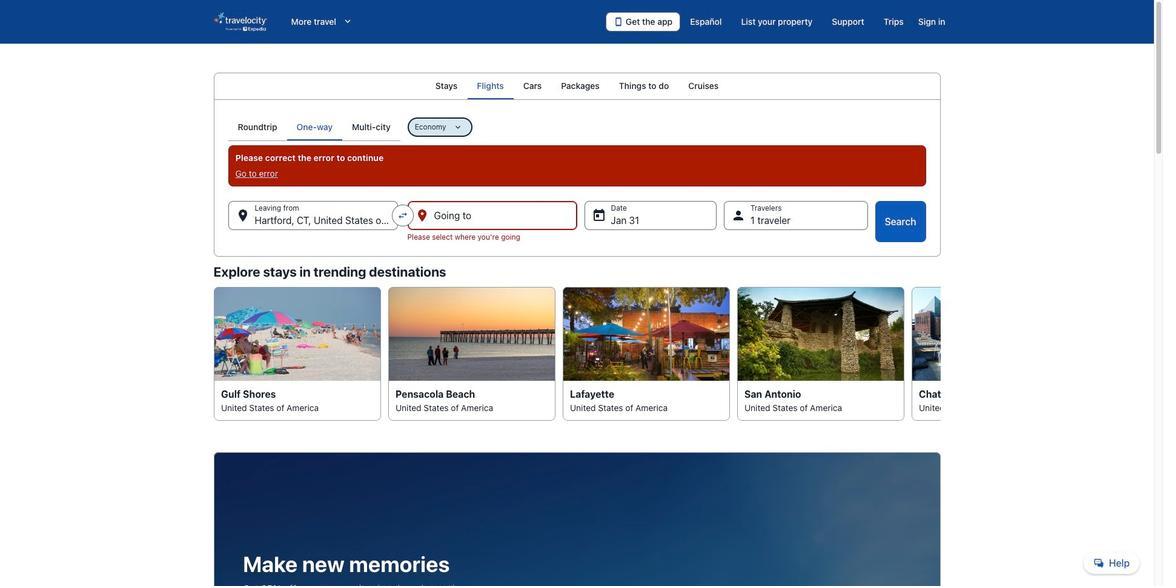 Task type: vqa. For each thing, say whether or not it's contained in the screenshot.
the Travel advice and inspiration from the experts region
no



Task type: describe. For each thing, give the bounding box(es) containing it.
chattanooga which includes modern architecture, a fountain and a river or creek image
[[911, 287, 1079, 381]]

pensacola beach which includes a beach, a sunset and general coastal views image
[[388, 287, 555, 381]]

travelocity logo image
[[214, 12, 267, 32]]

1 vertical spatial tab list
[[228, 114, 400, 141]]

show previous card image
[[206, 347, 221, 361]]

swap origin and destination values image
[[397, 210, 408, 221]]



Task type: locate. For each thing, give the bounding box(es) containing it.
main content
[[0, 73, 1154, 586]]

gulf shores showing general coastal views and a sandy beach as well as a small group of people image
[[214, 287, 381, 381]]

show next card image
[[933, 347, 948, 361]]

0 vertical spatial tab list
[[214, 73, 941, 99]]

lafayette showing a bar and night scenes as well as a small group of people image
[[562, 287, 730, 381]]

tab list
[[214, 73, 941, 99], [228, 114, 400, 141]]

japanese tea gardens featuring a garden and a pond image
[[737, 287, 904, 381]]

download the app button image
[[614, 17, 623, 27]]



